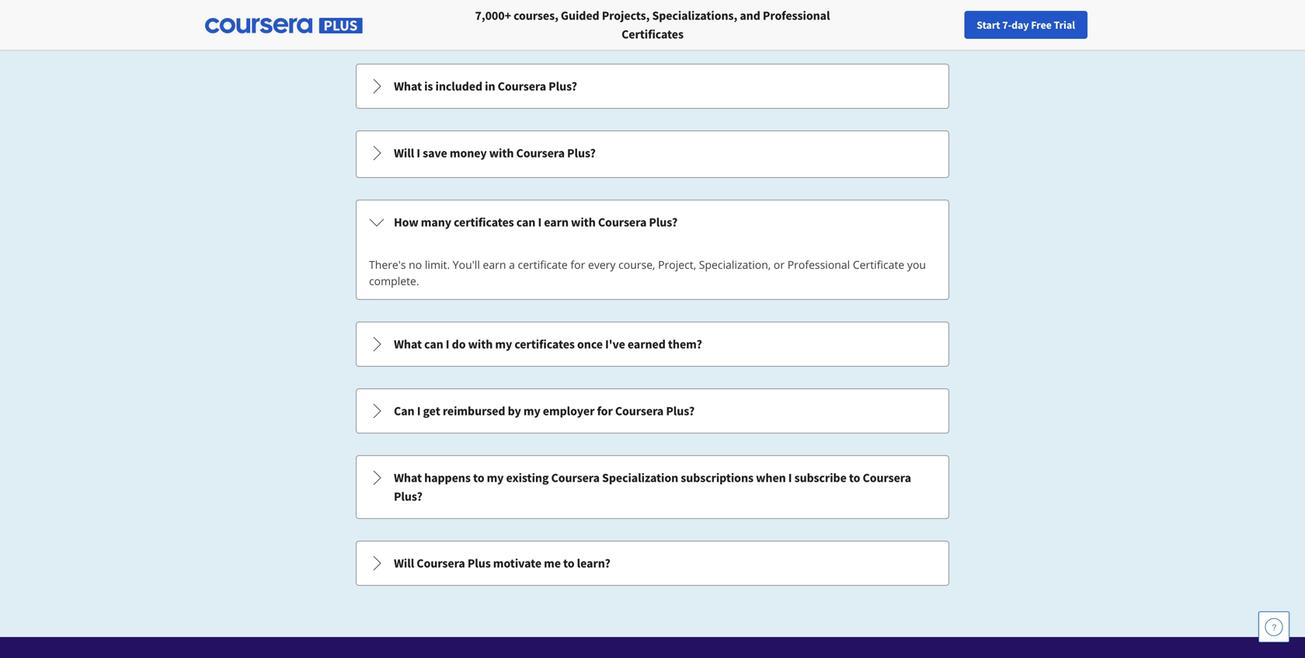 Task type: vqa. For each thing, say whether or not it's contained in the screenshot.
any
no



Task type: locate. For each thing, give the bounding box(es) containing it.
i left do
[[446, 336, 450, 352]]

1 vertical spatial professional
[[788, 255, 850, 270]]

happens
[[424, 470, 471, 486]]

0 vertical spatial professional
[[763, 8, 830, 23]]

what left happens
[[394, 470, 422, 486]]

2 vertical spatial with
[[468, 336, 493, 352]]

2 vertical spatial my
[[487, 470, 504, 486]]

for inside dropdown button
[[597, 403, 613, 419]]

what inside dropdown button
[[394, 78, 422, 94]]

1 horizontal spatial certificates
[[515, 336, 575, 352]]

1 vertical spatial will
[[394, 556, 414, 571]]

with up the every
[[571, 212, 596, 228]]

1 vertical spatial certificates
[[515, 336, 575, 352]]

0 vertical spatial will
[[394, 145, 414, 161]]

list containing what is included in coursera plus?
[[354, 0, 951, 587]]

to
[[473, 470, 484, 486], [849, 470, 860, 486], [563, 556, 575, 571]]

2 horizontal spatial to
[[849, 470, 860, 486]]

no
[[409, 255, 422, 270]]

1 vertical spatial for
[[597, 403, 613, 419]]

0 horizontal spatial earn
[[483, 255, 506, 270]]

and
[[740, 8, 761, 23]]

can
[[517, 212, 536, 228], [424, 336, 443, 352]]

0 vertical spatial for
[[571, 255, 585, 270]]

coursera inside dropdown button
[[615, 403, 664, 419]]

1 vertical spatial what
[[394, 336, 422, 352]]

what happens to my existing coursera specialization subscriptions when i subscribe to coursera plus? button
[[357, 456, 949, 518]]

professional inside the 7,000+ courses, guided projects, specializations, and professional certificates
[[763, 8, 830, 23]]

how many certificates can i earn with coursera plus? button
[[357, 198, 949, 242]]

employer
[[543, 403, 595, 419]]

coursera up course,
[[598, 212, 647, 228]]

2 will from the top
[[394, 556, 414, 571]]

1 will from the top
[[394, 145, 414, 161]]

career
[[1042, 18, 1072, 32]]

certificates left "once"
[[515, 336, 575, 352]]

1 vertical spatial with
[[571, 212, 596, 228]]

will for will i save money with coursera plus?
[[394, 145, 414, 161]]

list
[[354, 0, 951, 587]]

i inside what happens to my existing coursera specialization subscriptions when i subscribe to coursera plus?
[[789, 470, 792, 486]]

earned
[[628, 336, 666, 352]]

specialization,
[[699, 255, 771, 270]]

will left plus
[[394, 556, 414, 571]]

2 what from the top
[[394, 336, 422, 352]]

with right do
[[468, 336, 493, 352]]

1 vertical spatial earn
[[483, 255, 506, 270]]

to right happens
[[473, 470, 484, 486]]

specialization
[[602, 470, 678, 486]]

1 horizontal spatial for
[[597, 403, 613, 419]]

find your new career
[[974, 18, 1072, 32]]

what left is
[[394, 78, 422, 94]]

for right "employer"
[[597, 403, 613, 419]]

i inside how many certificates can i earn with coursera plus? dropdown button
[[538, 212, 542, 228]]

find
[[974, 18, 994, 32]]

to right me
[[563, 556, 575, 571]]

free
[[1031, 18, 1052, 32]]

my inside what can i do with my certificates once i've earned them? dropdown button
[[495, 336, 512, 352]]

my for employer
[[524, 403, 541, 419]]

with right money at the top of page
[[489, 145, 514, 161]]

what inside what can i do with my certificates once i've earned them? dropdown button
[[394, 336, 422, 352]]

professional right and in the top right of the page
[[763, 8, 830, 23]]

earn
[[544, 212, 569, 228], [483, 255, 506, 270]]

will left the save at the top
[[394, 145, 414, 161]]

my right do
[[495, 336, 512, 352]]

certificate
[[853, 255, 905, 270]]

earn up certificate
[[544, 212, 569, 228]]

new
[[1019, 18, 1039, 32]]

0 vertical spatial my
[[495, 336, 512, 352]]

what for what is included in coursera plus?
[[394, 78, 422, 94]]

what is included in coursera plus?
[[394, 78, 577, 94]]

0 vertical spatial with
[[489, 145, 514, 161]]

can i get reimbursed by my employer for coursera plus?
[[394, 403, 695, 419]]

what left do
[[394, 336, 422, 352]]

2 vertical spatial what
[[394, 470, 422, 486]]

1 horizontal spatial earn
[[544, 212, 569, 228]]

subscriptions
[[681, 470, 754, 486]]

what can i do with my certificates once i've earned them? button
[[357, 322, 949, 366]]

can left do
[[424, 336, 443, 352]]

projects,
[[602, 8, 650, 23]]

0 horizontal spatial to
[[473, 470, 484, 486]]

my
[[495, 336, 512, 352], [524, 403, 541, 419], [487, 470, 504, 486]]

i inside 'can i get reimbursed by my employer for coursera plus?' dropdown button
[[417, 403, 421, 419]]

professional
[[763, 8, 830, 23], [788, 255, 850, 270]]

day
[[1012, 18, 1029, 32]]

coursera up "specialization"
[[615, 403, 664, 419]]

1 horizontal spatial to
[[563, 556, 575, 571]]

3 what from the top
[[394, 470, 422, 486]]

0 horizontal spatial for
[[571, 255, 585, 270]]

will
[[394, 145, 414, 161], [394, 556, 414, 571]]

i inside what can i do with my certificates once i've earned them? dropdown button
[[446, 336, 450, 352]]

to right subscribe
[[849, 470, 860, 486]]

0 vertical spatial can
[[517, 212, 536, 228]]

can up certificate
[[517, 212, 536, 228]]

for inside there's no limit. you'll earn a certificate for every course, project, specialization, or professional certificate you complete.
[[571, 255, 585, 270]]

for left the every
[[571, 255, 585, 270]]

certificate
[[518, 255, 568, 270]]

i left get at bottom left
[[417, 403, 421, 419]]

coursera right existing
[[551, 470, 600, 486]]

once
[[577, 336, 603, 352]]

course,
[[619, 255, 655, 270]]

my inside 'can i get reimbursed by my employer for coursera plus?' dropdown button
[[524, 403, 541, 419]]

plus
[[468, 556, 491, 571]]

project,
[[658, 255, 696, 270]]

certificates up you'll
[[454, 212, 514, 228]]

for for coursera
[[597, 403, 613, 419]]

earn inside dropdown button
[[544, 212, 569, 228]]

for
[[571, 255, 585, 270], [597, 403, 613, 419]]

will coursera plus motivate me to learn?
[[394, 556, 611, 571]]

0 horizontal spatial certificates
[[454, 212, 514, 228]]

can
[[394, 403, 415, 419]]

my right 'by'
[[524, 403, 541, 419]]

your
[[996, 18, 1017, 32]]

money
[[450, 145, 487, 161]]

certificates
[[454, 212, 514, 228], [515, 336, 575, 352]]

coursera
[[498, 78, 546, 94], [516, 145, 565, 161], [598, 212, 647, 228], [615, 403, 664, 419], [551, 470, 600, 486], [863, 470, 911, 486], [417, 556, 465, 571]]

with
[[489, 145, 514, 161], [571, 212, 596, 228], [468, 336, 493, 352]]

with for certificates
[[468, 336, 493, 352]]

subscribe
[[795, 470, 847, 486]]

what inside what happens to my existing coursera specialization subscriptions when i subscribe to coursera plus?
[[394, 470, 422, 486]]

i right the when
[[789, 470, 792, 486]]

in
[[485, 78, 495, 94]]

my left existing
[[487, 470, 504, 486]]

plus? inside what happens to my existing coursera specialization subscriptions when i subscribe to coursera plus?
[[394, 489, 423, 504]]

certificates
[[622, 26, 684, 42]]

plus?
[[549, 78, 577, 94], [567, 145, 596, 161], [649, 212, 678, 228], [666, 403, 695, 419], [394, 489, 423, 504]]

1 what from the top
[[394, 78, 422, 94]]

what can i do with my certificates once i've earned them?
[[394, 336, 702, 352]]

None search field
[[214, 10, 587, 41]]

i up certificate
[[538, 212, 542, 228]]

what
[[394, 78, 422, 94], [394, 336, 422, 352], [394, 470, 422, 486]]

1 vertical spatial my
[[524, 403, 541, 419]]

i left the save at the top
[[417, 145, 420, 161]]

coursera left plus
[[417, 556, 465, 571]]

1 horizontal spatial can
[[517, 212, 536, 228]]

will for will coursera plus motivate me to learn?
[[394, 556, 414, 571]]

trial
[[1054, 18, 1075, 32]]

earn left the a
[[483, 255, 506, 270]]

0 vertical spatial earn
[[544, 212, 569, 228]]

coursera right the in on the left top of page
[[498, 78, 546, 94]]

i
[[417, 145, 420, 161], [538, 212, 542, 228], [446, 336, 450, 352], [417, 403, 421, 419], [789, 470, 792, 486]]

or
[[774, 255, 785, 270]]

professional right or
[[788, 255, 850, 270]]

0 vertical spatial what
[[394, 78, 422, 94]]

0 vertical spatial certificates
[[454, 212, 514, 228]]

1 vertical spatial can
[[424, 336, 443, 352]]

motivate
[[493, 556, 542, 571]]



Task type: describe. For each thing, give the bounding box(es) containing it.
what is included in coursera plus? button
[[357, 64, 949, 108]]

guided
[[561, 8, 600, 23]]

can i get reimbursed by my employer for coursera plus? button
[[357, 389, 949, 433]]

me
[[544, 556, 561, 571]]

will i save money with coursera plus?
[[394, 145, 596, 161]]

7,000+
[[475, 8, 511, 23]]

how many certificates can i earn with coursera plus?
[[394, 212, 678, 228]]

find your new career link
[[966, 16, 1079, 35]]

them?
[[668, 336, 702, 352]]

start 7-day free trial
[[977, 18, 1075, 32]]

i inside will i save money with coursera plus? dropdown button
[[417, 145, 420, 161]]

coursera plus image
[[205, 18, 363, 34]]

by
[[508, 403, 521, 419]]

will i save money with coursera plus? button
[[357, 131, 949, 175]]

help center image
[[1265, 618, 1284, 636]]

there's no limit. you'll earn a certificate for every course, project, specialization, or professional certificate you complete.
[[369, 255, 926, 286]]

with for plus?
[[489, 145, 514, 161]]

for for every
[[571, 255, 585, 270]]

many
[[421, 212, 451, 228]]

i've
[[605, 336, 625, 352]]

get
[[423, 403, 440, 419]]

professional inside there's no limit. you'll earn a certificate for every course, project, specialization, or professional certificate you complete.
[[788, 255, 850, 270]]

reimbursed
[[443, 403, 505, 419]]

courses,
[[514, 8, 559, 23]]

save
[[423, 145, 447, 161]]

learn?
[[577, 556, 611, 571]]

there's
[[369, 255, 406, 270]]

0 horizontal spatial can
[[424, 336, 443, 352]]

complete.
[[369, 271, 419, 286]]

7-
[[1003, 18, 1012, 32]]

you'll
[[453, 255, 480, 270]]

every
[[588, 255, 616, 270]]

coursera up how many certificates can i earn with coursera plus?
[[516, 145, 565, 161]]

when
[[756, 470, 786, 486]]

7,000+ courses, guided projects, specializations, and professional certificates
[[475, 8, 830, 42]]

start
[[977, 18, 1001, 32]]

do
[[452, 336, 466, 352]]

is
[[424, 78, 433, 94]]

existing
[[506, 470, 549, 486]]

plus? inside dropdown button
[[666, 403, 695, 419]]

what for what can i do with my certificates once i've earned them?
[[394, 336, 422, 352]]

how
[[394, 212, 419, 228]]

my inside what happens to my existing coursera specialization subscriptions when i subscribe to coursera plus?
[[487, 470, 504, 486]]

my for certificates
[[495, 336, 512, 352]]

start 7-day free trial button
[[965, 11, 1088, 39]]

earn inside there's no limit. you'll earn a certificate for every course, project, specialization, or professional certificate you complete.
[[483, 255, 506, 270]]

what for what happens to my existing coursera specialization subscriptions when i subscribe to coursera plus?
[[394, 470, 422, 486]]

included
[[436, 78, 483, 94]]

a
[[509, 255, 515, 270]]

coursera right subscribe
[[863, 470, 911, 486]]

what happens to my existing coursera specialization subscriptions when i subscribe to coursera plus?
[[394, 470, 911, 504]]

specializations,
[[652, 8, 738, 23]]

you
[[908, 255, 926, 270]]

will coursera plus motivate me to learn? button
[[357, 542, 949, 585]]

limit.
[[425, 255, 450, 270]]



